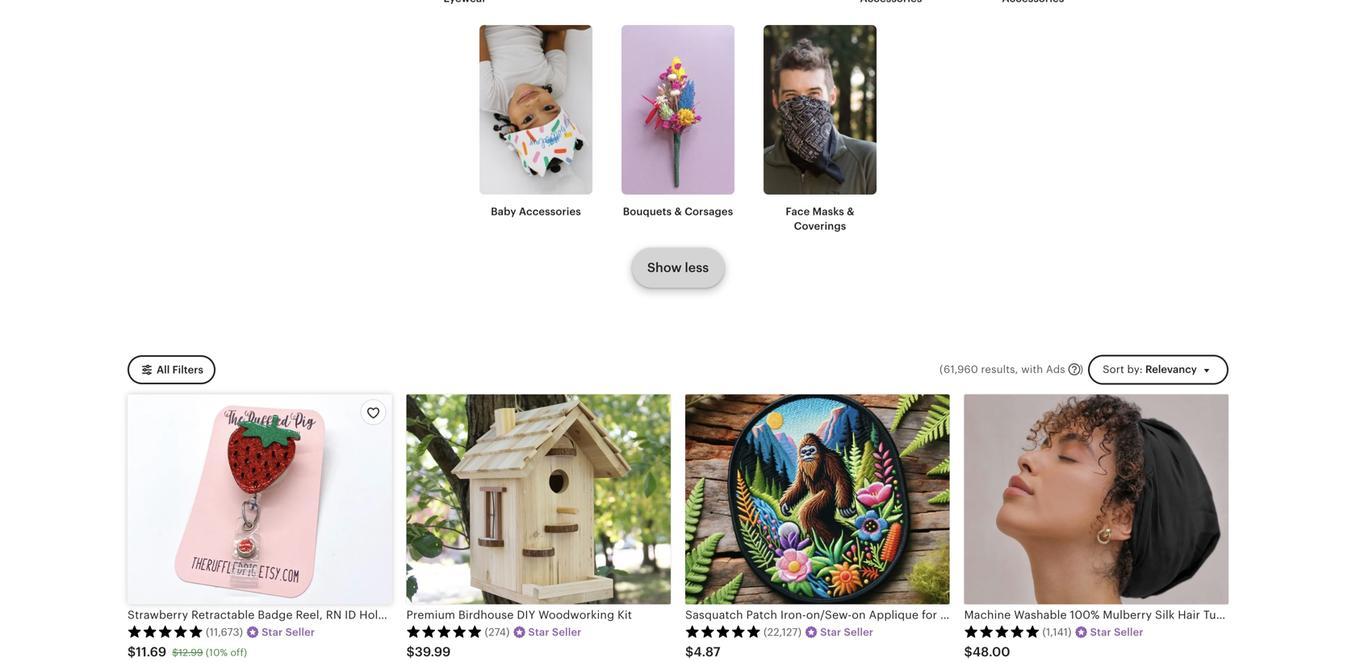 Task type: describe. For each thing, give the bounding box(es) containing it.
5 out of 5 stars image for 48.00
[[964, 625, 1040, 638]]

seller for 48.00
[[1114, 626, 1144, 638]]

1 & from the left
[[675, 206, 682, 218]]

star for $ 4.87
[[820, 626, 841, 638]]

results,
[[981, 363, 1019, 375]]

seller for 39.99
[[552, 626, 582, 638]]

sleeping
[[1265, 608, 1314, 621]]

baby accessories
[[491, 206, 581, 218]]

(22,127)
[[764, 626, 802, 638]]

$ for 4.87
[[685, 645, 694, 659]]

( 61,960 results,
[[940, 363, 1019, 375]]

coverings
[[794, 220, 846, 232]]

premium birdhouse diy woodworking kit image
[[406, 394, 671, 604]]

ads
[[1046, 363, 1066, 375]]

& inside face masks & coverings
[[847, 206, 855, 218]]

star for $ 39.99
[[528, 626, 549, 638]]

11.69
[[136, 645, 167, 659]]

61,960
[[944, 363, 978, 375]]

with ads
[[1021, 363, 1066, 375]]

$ for 48.00
[[964, 645, 973, 659]]

hair
[[1178, 608, 1201, 621]]

mulberry
[[1103, 608, 1152, 621]]

turban
[[1204, 608, 1242, 621]]

)
[[1080, 363, 1084, 375]]

all filters button
[[128, 355, 215, 384]]

baby
[[491, 206, 516, 218]]

12.99
[[179, 647, 203, 658]]

star seller for $ 11.69 $ 12.99 (10% off)
[[262, 626, 315, 638]]

(10%
[[206, 647, 228, 658]]

$ 39.99
[[406, 645, 451, 659]]

star seller for $ 4.87
[[820, 626, 874, 638]]

star seller for $ 39.99
[[528, 626, 582, 638]]

less
[[685, 260, 709, 275]]

5 out of 5 stars image for 39.99
[[406, 625, 482, 638]]

show less
[[647, 260, 709, 275]]

$ 4.87
[[685, 645, 721, 659]]

relevancy
[[1146, 363, 1197, 375]]

5 out of 5 stars image for 11.69
[[128, 625, 203, 638]]

baby accessories link
[[480, 25, 593, 219]]

(11,673)
[[206, 626, 243, 638]]

corsages
[[685, 206, 733, 218]]

star for $ 11.69 $ 12.99 (10% off)
[[262, 626, 283, 638]]

5 out of 5 stars image for 4.87
[[685, 625, 761, 638]]

star seller for $ 48.00
[[1090, 626, 1144, 638]]

seller for 4.87
[[844, 626, 874, 638]]

100%
[[1070, 608, 1100, 621]]

$ for 39.99
[[406, 645, 415, 659]]

$ 48.00
[[964, 645, 1011, 659]]

diy
[[517, 608, 535, 621]]

kit
[[618, 608, 632, 621]]

machine washable 100% mulberry silk hair turban for sleeping
[[964, 608, 1314, 621]]

(274)
[[485, 626, 510, 638]]



Task type: vqa. For each thing, say whether or not it's contained in the screenshot.
first Star Seller from right
yes



Task type: locate. For each thing, give the bounding box(es) containing it.
bouquets & corsages
[[623, 206, 733, 218]]

star right (11,673) at left
[[262, 626, 283, 638]]

face masks & coverings link
[[764, 25, 877, 234]]

for
[[1245, 608, 1262, 621]]

masks
[[813, 206, 844, 218]]

star seller down mulberry
[[1090, 626, 1144, 638]]

filters
[[172, 364, 203, 376]]

3 seller from the left
[[844, 626, 874, 638]]

3 5 out of 5 stars image from the left
[[685, 625, 761, 638]]

1 star seller from the left
[[262, 626, 315, 638]]

star
[[262, 626, 283, 638], [528, 626, 549, 638], [820, 626, 841, 638], [1090, 626, 1112, 638]]

sasquatch patch iron-on/sew-on applique for clothing jacket vest jeans backpack, nature outdoor cryptid badge, bigfoot myth, creature legend image
[[685, 394, 950, 604]]

washable
[[1014, 608, 1067, 621]]

star seller right (11,673) at left
[[262, 626, 315, 638]]

5 out of 5 stars image up 4.87 at the bottom of page
[[685, 625, 761, 638]]

4 5 out of 5 stars image from the left
[[964, 625, 1040, 638]]

3 star from the left
[[820, 626, 841, 638]]

show less button
[[633, 248, 724, 287]]

birdhouse
[[459, 608, 514, 621]]

0 horizontal spatial &
[[675, 206, 682, 218]]

star seller right (22,127)
[[820, 626, 874, 638]]

premium
[[406, 608, 455, 621]]

machine
[[964, 608, 1011, 621]]

woodworking
[[539, 608, 615, 621]]

seller right (22,127)
[[844, 626, 874, 638]]

1 seller from the left
[[285, 626, 315, 638]]

premium birdhouse diy woodworking kit
[[406, 608, 632, 621]]

seller
[[285, 626, 315, 638], [552, 626, 582, 638], [844, 626, 874, 638], [1114, 626, 1144, 638]]

accessories
[[519, 206, 581, 218]]

(
[[940, 363, 943, 375]]

star down the 100%
[[1090, 626, 1112, 638]]

seller down woodworking
[[552, 626, 582, 638]]

show
[[647, 260, 682, 275]]

&
[[675, 206, 682, 218], [847, 206, 855, 218]]

2 & from the left
[[847, 206, 855, 218]]

face masks & coverings
[[786, 206, 855, 232]]

$ 11.69 $ 12.99 (10% off)
[[128, 645, 247, 659]]

off)
[[231, 647, 247, 658]]

48.00
[[973, 645, 1011, 659]]

star for $ 48.00
[[1090, 626, 1112, 638]]

(1,141)
[[1043, 626, 1072, 638]]

sort by: relevancy
[[1103, 363, 1197, 375]]

face
[[786, 206, 810, 218]]

star down diy
[[528, 626, 549, 638]]

bouquets
[[623, 206, 672, 218]]

5 out of 5 stars image
[[128, 625, 203, 638], [406, 625, 482, 638], [685, 625, 761, 638], [964, 625, 1040, 638]]

star seller down woodworking
[[528, 626, 582, 638]]

5 out of 5 stars image down machine
[[964, 625, 1040, 638]]

5 out of 5 stars image down premium
[[406, 625, 482, 638]]

seller down mulberry
[[1114, 626, 1144, 638]]

all filters
[[157, 364, 203, 376]]

5 out of 5 stars image up 11.69
[[128, 625, 203, 638]]

bouquets & corsages link
[[622, 25, 735, 219]]

4.87
[[694, 645, 721, 659]]

strawberry retractable badge reel, rn id holder, glitter nurse key card, spring time, summer fun, medical gift, fruit accessories, dietician image
[[128, 394, 392, 604]]

$ inside '$ 11.69 $ 12.99 (10% off)'
[[172, 647, 179, 658]]

& left 'corsages'
[[675, 206, 682, 218]]

$
[[128, 645, 136, 659], [406, 645, 415, 659], [685, 645, 694, 659], [964, 645, 973, 659], [172, 647, 179, 658]]

with
[[1021, 363, 1043, 375]]

1 horizontal spatial &
[[847, 206, 855, 218]]

2 seller from the left
[[552, 626, 582, 638]]

all
[[157, 364, 170, 376]]

3 star seller from the left
[[820, 626, 874, 638]]

star right (22,127)
[[820, 626, 841, 638]]

$ for 11.69
[[128, 645, 136, 659]]

machine washable 100% mulberry silk hair turban for sleeping image
[[964, 394, 1229, 604]]

4 star seller from the left
[[1090, 626, 1144, 638]]

seller right (11,673) at left
[[285, 626, 315, 638]]

2 star seller from the left
[[528, 626, 582, 638]]

& right masks
[[847, 206, 855, 218]]

4 star from the left
[[1090, 626, 1112, 638]]

39.99
[[415, 645, 451, 659]]

sort
[[1103, 363, 1125, 375]]

silk
[[1155, 608, 1175, 621]]

star seller
[[262, 626, 315, 638], [528, 626, 582, 638], [820, 626, 874, 638], [1090, 626, 1144, 638]]

1 star from the left
[[262, 626, 283, 638]]

4 seller from the left
[[1114, 626, 1144, 638]]

2 5 out of 5 stars image from the left
[[406, 625, 482, 638]]

1 5 out of 5 stars image from the left
[[128, 625, 203, 638]]

by:
[[1127, 363, 1143, 375]]

2 star from the left
[[528, 626, 549, 638]]



